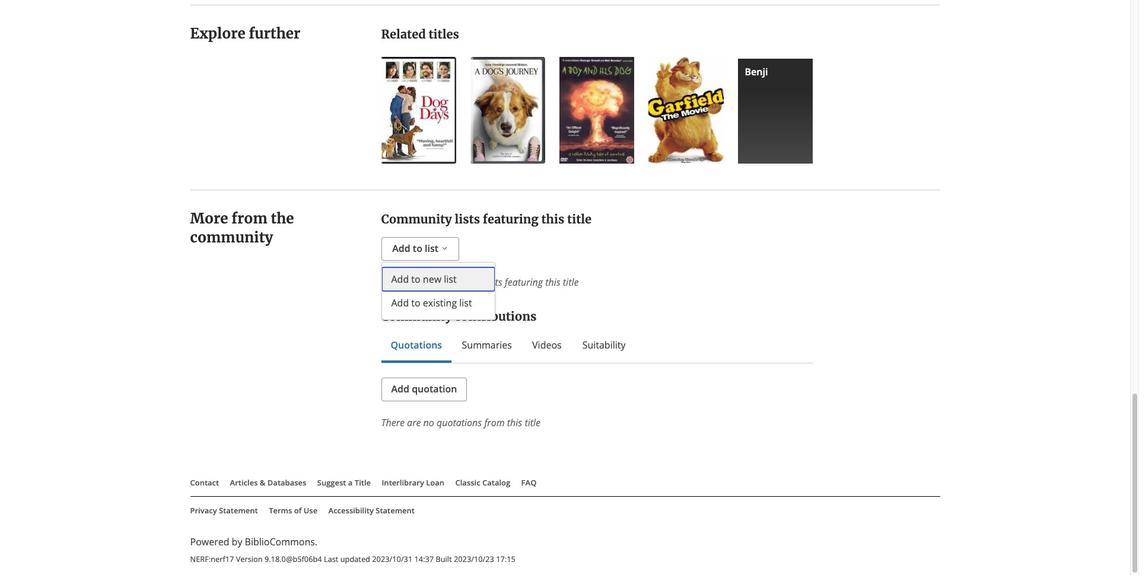 Task type: describe. For each thing, give the bounding box(es) containing it.
articles & databases link
[[230, 478, 306, 489]]

add to existing list
[[391, 297, 472, 310]]

svg chevron down image
[[440, 243, 450, 255]]

nerf:
[[190, 555, 211, 565]]

17:15
[[496, 555, 516, 565]]

his
[[567, 76, 581, 89]]

1 vertical spatial from
[[485, 417, 505, 430]]

dog days link
[[381, 57, 456, 164]]

statement for accessibility statement
[[376, 506, 415, 517]]

the inside garfield the movie
[[695, 63, 710, 76]]

add to list button
[[381, 238, 460, 261]]

more
[[190, 210, 228, 228]]

to for new
[[412, 273, 421, 286]]

0 vertical spatial this
[[542, 212, 565, 227]]

no for quotations
[[424, 417, 434, 430]]

summaries
[[462, 339, 512, 352]]

accessibility statement
[[329, 506, 415, 517]]

accessibility
[[329, 506, 374, 517]]

1 vertical spatial this
[[546, 276, 561, 289]]

and
[[595, 63, 613, 76]]

dog inside a boy and his dog
[[584, 76, 602, 89]]

powered
[[190, 536, 229, 549]]

days
[[409, 63, 431, 76]]

summaries button
[[461, 338, 513, 353]]

suggest a title
[[317, 478, 371, 489]]

databases
[[268, 478, 306, 489]]

classic
[[456, 478, 481, 489]]

to for list
[[413, 242, 423, 255]]

suggest
[[317, 478, 346, 489]]

contributions
[[455, 309, 537, 324]]

last
[[324, 555, 339, 565]]

a dog's journey
[[478, 63, 513, 89]]

boy
[[576, 63, 593, 76]]

movie
[[656, 76, 684, 89]]

list for new
[[444, 273, 457, 286]]

existing
[[423, 297, 457, 310]]

related titles
[[381, 27, 459, 41]]

add for add quotation
[[391, 383, 410, 396]]

1 horizontal spatial lists
[[486, 276, 502, 289]]

terms
[[269, 506, 292, 517]]

a dog's journey link
[[471, 57, 546, 164]]

there are no community lists featuring this title
[[381, 276, 579, 289]]

add to list
[[392, 242, 439, 255]]

quotations
[[437, 417, 482, 430]]

articles & databases
[[230, 478, 306, 489]]

a for a boy and his dog
[[567, 63, 573, 76]]

explore further
[[190, 24, 300, 43]]

by
[[232, 536, 242, 549]]

garfield
[[656, 63, 693, 76]]

videos
[[532, 339, 562, 352]]

classic catalog link
[[456, 478, 511, 489]]

suitability
[[583, 339, 626, 352]]

bibliocommons.
[[245, 536, 318, 549]]

quotations button
[[391, 338, 442, 353]]

are for quotations
[[407, 417, 421, 430]]

a for a dog's journey
[[478, 63, 484, 76]]

there for there are no community lists featuring this title
[[381, 276, 405, 289]]

add to existing list button
[[382, 292, 495, 315]]

accessibility statement link
[[329, 506, 415, 517]]

community for community lists featuring this title
[[381, 212, 452, 227]]

there for there are no quotations from this title
[[381, 417, 405, 430]]

privacy statement link
[[190, 506, 258, 517]]

suggest a title link
[[317, 478, 371, 489]]

list for existing
[[460, 297, 472, 310]]

privacy
[[190, 506, 217, 517]]

2023/10/23
[[454, 555, 494, 565]]

community lists featuring this title
[[381, 212, 592, 227]]



Task type: vqa. For each thing, say whether or not it's contained in the screenshot.
the Add in Add quotation button
no



Task type: locate. For each thing, give the bounding box(es) containing it.
privacy statement
[[190, 506, 258, 517]]

community for from
[[190, 229, 273, 247]]

2 vertical spatial this
[[507, 417, 522, 430]]

are left new on the left top of the page
[[407, 276, 421, 289]]

add up add to new list
[[392, 242, 411, 255]]

quotation
[[412, 383, 457, 396]]

use
[[304, 506, 318, 517]]

catalog
[[483, 478, 511, 489]]

to inside button
[[412, 273, 421, 286]]

2023/10/31
[[372, 555, 413, 565]]

2 vertical spatial list
[[460, 297, 472, 310]]

1 horizontal spatial the
[[695, 63, 710, 76]]

updated
[[341, 555, 370, 565]]

are
[[407, 276, 421, 289], [407, 417, 421, 430]]

list right new on the left top of the page
[[444, 273, 457, 286]]

statement
[[219, 506, 258, 517], [376, 506, 415, 517]]

1 horizontal spatial statement
[[376, 506, 415, 517]]

1 vertical spatial title
[[563, 276, 579, 289]]

2 are from the top
[[407, 417, 421, 430]]

community up quotations
[[381, 309, 452, 324]]

dog left 'days'
[[388, 63, 407, 76]]

the
[[695, 63, 710, 76], [271, 210, 294, 228]]

0 vertical spatial title
[[567, 212, 592, 227]]

articles
[[230, 478, 258, 489]]

to left svg chevron down image
[[413, 242, 423, 255]]

new
[[423, 273, 442, 286]]

0 horizontal spatial list
[[425, 242, 439, 255]]

are for community
[[407, 276, 421, 289]]

add for add to new list
[[391, 273, 409, 286]]

this
[[542, 212, 565, 227], [546, 276, 561, 289], [507, 417, 522, 430]]

built
[[436, 555, 452, 565]]

2 statement from the left
[[376, 506, 415, 517]]

add for add to list
[[392, 242, 411, 255]]

add
[[392, 242, 411, 255], [391, 273, 409, 286], [391, 297, 409, 310], [391, 383, 410, 396]]

community contributions
[[381, 309, 537, 324]]

0 vertical spatial list
[[425, 242, 439, 255]]

interlibrary loan link
[[382, 478, 445, 489]]

more from the community
[[190, 210, 294, 247]]

0 horizontal spatial lists
[[455, 212, 480, 227]]

a left dog's
[[478, 63, 484, 76]]

community
[[190, 229, 273, 247], [437, 276, 484, 289]]

of
[[294, 506, 302, 517]]

&
[[260, 478, 266, 489]]

list inside button
[[460, 297, 472, 310]]

add for add to existing list
[[391, 297, 409, 310]]

add down add to new list
[[391, 297, 409, 310]]

lists up add to list popup button
[[455, 212, 480, 227]]

2 horizontal spatial list
[[460, 297, 472, 310]]

loan
[[426, 478, 445, 489]]

0 vertical spatial to
[[413, 242, 423, 255]]

there down "add quotation" button
[[381, 417, 405, 430]]

a
[[348, 478, 353, 489]]

statement down interlibrary
[[376, 506, 415, 517]]

to for existing
[[412, 297, 421, 310]]

1 statement from the left
[[219, 506, 258, 517]]

the inside "more from the community"
[[271, 210, 294, 228]]

0 vertical spatial community
[[190, 229, 273, 247]]

1 vertical spatial featuring
[[505, 276, 543, 289]]

contact link
[[190, 478, 219, 489]]

2 community from the top
[[381, 309, 452, 324]]

1 no from the top
[[424, 276, 434, 289]]

add inside button
[[391, 273, 409, 286]]

from inside "more from the community"
[[232, 210, 268, 228]]

from right more
[[232, 210, 268, 228]]

9.18.0@b5f06b4
[[265, 555, 322, 565]]

1 vertical spatial are
[[407, 417, 421, 430]]

list inside button
[[444, 273, 457, 286]]

to left existing
[[412, 297, 421, 310]]

dog right his
[[584, 76, 602, 89]]

from right quotations
[[485, 417, 505, 430]]

0 vertical spatial the
[[695, 63, 710, 76]]

1 there from the top
[[381, 276, 405, 289]]

2 no from the top
[[424, 417, 434, 430]]

14:37
[[415, 555, 434, 565]]

faq link
[[522, 478, 537, 489]]

1 vertical spatial lists
[[486, 276, 502, 289]]

quotations
[[391, 339, 442, 352]]

garfield the movie link
[[649, 57, 724, 164]]

add left new on the left top of the page
[[391, 273, 409, 286]]

list down there are no community lists featuring this title
[[460, 297, 472, 310]]

list inside popup button
[[425, 242, 439, 255]]

1 horizontal spatial dog
[[584, 76, 602, 89]]

a boy and his dog link
[[560, 57, 635, 164]]

add quotation
[[391, 383, 457, 396]]

journey
[[478, 76, 513, 89]]

are down "add quotation" button
[[407, 417, 421, 430]]

no left quotations
[[424, 417, 434, 430]]

community up existing
[[437, 276, 484, 289]]

community up 'add to list' at the left top of page
[[381, 212, 452, 227]]

add to new list
[[391, 273, 457, 286]]

from
[[232, 210, 268, 228], [485, 417, 505, 430]]

community for community contributions
[[381, 309, 452, 324]]

statement down 'articles'
[[219, 506, 258, 517]]

lists up "contributions"
[[486, 276, 502, 289]]

1 vertical spatial no
[[424, 417, 434, 430]]

1 community from the top
[[381, 212, 452, 227]]

1 horizontal spatial from
[[485, 417, 505, 430]]

list left svg chevron down image
[[425, 242, 439, 255]]

0 horizontal spatial dog
[[388, 63, 407, 76]]

add left quotation
[[391, 383, 410, 396]]

0 horizontal spatial community
[[190, 229, 273, 247]]

a inside a dog's journey
[[478, 63, 484, 76]]

2 vertical spatial title
[[525, 417, 541, 430]]

to
[[413, 242, 423, 255], [412, 273, 421, 286], [412, 297, 421, 310]]

videos button
[[532, 338, 562, 353]]

powered by bibliocommons. nerf: nerf17 version 9.18.0@b5f06b4 last updated 2023/10/31 14:37 built 2023/10/23 17:15
[[190, 536, 516, 565]]

faq
[[522, 478, 537, 489]]

0 vertical spatial featuring
[[483, 212, 539, 227]]

classic catalog
[[456, 478, 511, 489]]

suitability button
[[581, 338, 627, 353]]

a
[[478, 63, 484, 76], [567, 63, 573, 76]]

0 vertical spatial from
[[232, 210, 268, 228]]

add quotation button
[[381, 378, 467, 402]]

to left new on the left top of the page
[[412, 273, 421, 286]]

community for are
[[437, 276, 484, 289]]

contact
[[190, 478, 219, 489]]

list
[[425, 242, 439, 255], [444, 273, 457, 286], [460, 297, 472, 310]]

dog days
[[388, 63, 431, 76]]

0 vertical spatial there
[[381, 276, 405, 289]]

related
[[381, 27, 426, 41]]

1 vertical spatial there
[[381, 417, 405, 430]]

there left new on the left top of the page
[[381, 276, 405, 289]]

there
[[381, 276, 405, 289], [381, 417, 405, 430]]

0 vertical spatial community
[[381, 212, 452, 227]]

interlibrary loan
[[382, 478, 445, 489]]

1 vertical spatial list
[[444, 273, 457, 286]]

0 horizontal spatial statement
[[219, 506, 258, 517]]

lists
[[455, 212, 480, 227], [486, 276, 502, 289]]

terms of use link
[[269, 506, 318, 517]]

1 a from the left
[[478, 63, 484, 76]]

2 vertical spatial to
[[412, 297, 421, 310]]

version
[[236, 555, 263, 565]]

to inside button
[[412, 297, 421, 310]]

statement for privacy statement
[[219, 506, 258, 517]]

nerf17
[[211, 555, 234, 565]]

titles
[[429, 27, 459, 41]]

terms of use
[[269, 506, 318, 517]]

a left boy
[[567, 63, 573, 76]]

community inside "more from the community"
[[190, 229, 273, 247]]

1 vertical spatial to
[[412, 273, 421, 286]]

1 vertical spatial community
[[437, 276, 484, 289]]

0 horizontal spatial a
[[478, 63, 484, 76]]

2 there from the top
[[381, 417, 405, 430]]

explore
[[190, 24, 246, 43]]

1 are from the top
[[407, 276, 421, 289]]

dog's
[[486, 63, 511, 76]]

to inside popup button
[[413, 242, 423, 255]]

1 vertical spatial the
[[271, 210, 294, 228]]

community down more
[[190, 229, 273, 247]]

2 a from the left
[[567, 63, 573, 76]]

no for community
[[424, 276, 434, 289]]

a boy and his dog
[[567, 63, 613, 89]]

interlibrary
[[382, 478, 424, 489]]

benji
[[745, 66, 768, 79], [745, 66, 768, 79]]

1 horizontal spatial list
[[444, 273, 457, 286]]

1 horizontal spatial community
[[437, 276, 484, 289]]

further
[[249, 24, 300, 43]]

0 vertical spatial lists
[[455, 212, 480, 227]]

garfield the movie
[[656, 63, 710, 89]]

a inside a boy and his dog
[[567, 63, 573, 76]]

add inside button
[[391, 383, 410, 396]]

1 horizontal spatial a
[[567, 63, 573, 76]]

there are no quotations from this title
[[381, 417, 541, 430]]

add inside button
[[391, 297, 409, 310]]

0 horizontal spatial the
[[271, 210, 294, 228]]

featuring
[[483, 212, 539, 227], [505, 276, 543, 289]]

0 horizontal spatial from
[[232, 210, 268, 228]]

no up add to existing list
[[424, 276, 434, 289]]

add to new list button
[[382, 268, 495, 292]]

0 vertical spatial are
[[407, 276, 421, 289]]

0 vertical spatial no
[[424, 276, 434, 289]]

title
[[355, 478, 371, 489]]

add inside popup button
[[392, 242, 411, 255]]

no
[[424, 276, 434, 289], [424, 417, 434, 430]]

1 vertical spatial community
[[381, 309, 452, 324]]

title
[[567, 212, 592, 227], [563, 276, 579, 289], [525, 417, 541, 430]]



